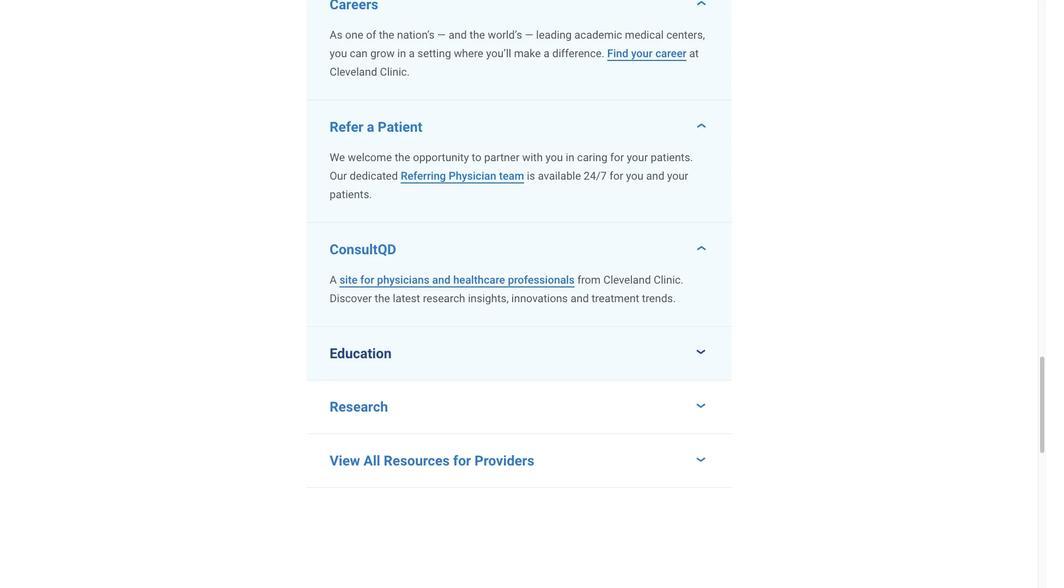 Task type: locate. For each thing, give the bounding box(es) containing it.
patients.
[[651, 151, 693, 164], [330, 188, 372, 201]]

make
[[514, 47, 541, 60]]

24/7
[[584, 169, 607, 182]]

clinic. inside from cleveland clinic. discover the latest research insights, innovations and treatment trends.
[[654, 273, 684, 286]]

site
[[340, 273, 358, 286]]

2 horizontal spatial you
[[626, 169, 644, 182]]

cleveland down can on the top of the page
[[330, 65, 377, 78]]

referring physician team link
[[401, 169, 524, 182]]

find your career
[[608, 47, 687, 60]]

0 horizontal spatial in
[[398, 47, 406, 60]]

the up referring on the top of page
[[395, 151, 410, 164]]

trends.
[[642, 292, 676, 305]]

cleveland up treatment
[[604, 273, 651, 286]]

physicians
[[377, 273, 430, 286]]

dedicated
[[350, 169, 398, 182]]

clinic. up trends.
[[654, 273, 684, 286]]

cleveland inside from cleveland clinic. discover the latest research insights, innovations and treatment trends.
[[604, 273, 651, 286]]

a down nation's
[[409, 47, 415, 60]]

you up the available
[[546, 151, 563, 164]]

0 vertical spatial patients.
[[651, 151, 693, 164]]

physician
[[449, 169, 497, 182]]

caring
[[577, 151, 608, 164]]

for right caring
[[611, 151, 624, 164]]

we
[[330, 151, 345, 164]]

a
[[409, 47, 415, 60], [544, 47, 550, 60], [367, 119, 375, 135]]

0 horizontal spatial cleveland
[[330, 65, 377, 78]]

as
[[330, 28, 343, 41]]

career
[[656, 47, 687, 60]]

patients. inside we welcome the opportunity to partner with you in caring for your patients. our dedicated
[[651, 151, 693, 164]]

the left latest
[[375, 292, 390, 305]]

a
[[330, 273, 337, 286]]

0 vertical spatial you
[[330, 47, 347, 60]]

difference.
[[553, 47, 605, 60]]

2 vertical spatial your
[[668, 169, 689, 182]]

1 vertical spatial you
[[546, 151, 563, 164]]

—
[[437, 28, 446, 41], [525, 28, 534, 41]]

— up make
[[525, 28, 534, 41]]

and inside as one of the nation's — and the world's — leading academic medical centers, you can grow in a setting where you'll make a difference.
[[449, 28, 467, 41]]

cleveland
[[330, 65, 377, 78], [604, 273, 651, 286]]

team
[[499, 169, 524, 182]]

of
[[366, 28, 376, 41]]

tab
[[307, 0, 732, 17]]

all
[[364, 453, 380, 470]]

research
[[330, 399, 388, 416]]

0 vertical spatial cleveland
[[330, 65, 377, 78]]

for
[[611, 151, 624, 164], [610, 169, 624, 182], [360, 273, 375, 286], [453, 453, 471, 470]]

at cleveland clinic.
[[330, 47, 699, 78]]

1 vertical spatial patients.
[[330, 188, 372, 201]]

from cleveland clinic. discover the latest research insights, innovations and treatment trends.
[[330, 273, 684, 305]]

you'll
[[486, 47, 512, 60]]

you right 24/7
[[626, 169, 644, 182]]

— up the setting
[[437, 28, 446, 41]]

tab list
[[307, 0, 732, 489]]

0 vertical spatial clinic.
[[380, 65, 410, 78]]

0 horizontal spatial clinic.
[[380, 65, 410, 78]]

refer a patient
[[330, 119, 423, 135]]

the
[[379, 28, 395, 41], [470, 28, 485, 41], [395, 151, 410, 164], [375, 292, 390, 305]]

site for physicians and healthcare professionals link
[[340, 273, 575, 286]]

consultqd
[[330, 241, 396, 258]]

1 horizontal spatial —
[[525, 28, 534, 41]]

the up 'where'
[[470, 28, 485, 41]]

0 horizontal spatial a
[[367, 119, 375, 135]]

world's
[[488, 28, 522, 41]]

2 horizontal spatial a
[[544, 47, 550, 60]]

cleveland inside at cleveland clinic.
[[330, 65, 377, 78]]

refer
[[330, 119, 364, 135]]

1 vertical spatial cleveland
[[604, 273, 651, 286]]

a right make
[[544, 47, 550, 60]]

for inside is available 24/7 for you and your patients.
[[610, 169, 624, 182]]

1 horizontal spatial in
[[566, 151, 575, 164]]

2 vertical spatial you
[[626, 169, 644, 182]]

for left providers
[[453, 453, 471, 470]]

for right 24/7
[[610, 169, 624, 182]]

insights,
[[468, 292, 509, 305]]

is available 24/7 for you and your patients.
[[330, 169, 689, 201]]

1 vertical spatial clinic.
[[654, 273, 684, 286]]

you down as
[[330, 47, 347, 60]]

refer a patient tab
[[307, 100, 732, 139]]

resources
[[384, 453, 450, 470]]

nation's
[[397, 28, 435, 41]]

partner
[[484, 151, 520, 164]]

your inside is available 24/7 for you and your patients.
[[668, 169, 689, 182]]

at
[[690, 47, 699, 60]]

a site for physicians and healthcare professionals
[[330, 273, 575, 286]]

for right site
[[360, 273, 375, 286]]

in inside we welcome the opportunity to partner with you in caring for your patients. our dedicated
[[566, 151, 575, 164]]

0 horizontal spatial you
[[330, 47, 347, 60]]

innovations
[[512, 292, 568, 305]]

in right grow on the top left of the page
[[398, 47, 406, 60]]

1 vertical spatial in
[[566, 151, 575, 164]]

you
[[330, 47, 347, 60], [546, 151, 563, 164], [626, 169, 644, 182]]

cleveland for at cleveland clinic.
[[330, 65, 377, 78]]

1 horizontal spatial cleveland
[[604, 273, 651, 286]]

1 — from the left
[[437, 28, 446, 41]]

healthcare
[[453, 273, 505, 286]]

1 horizontal spatial you
[[546, 151, 563, 164]]

in
[[398, 47, 406, 60], [566, 151, 575, 164]]

1 horizontal spatial patients.
[[651, 151, 693, 164]]

0 horizontal spatial patients.
[[330, 188, 372, 201]]

from
[[578, 273, 601, 286]]

clinic. inside at cleveland clinic.
[[380, 65, 410, 78]]

in up the available
[[566, 151, 575, 164]]

clinic. down grow on the top left of the page
[[380, 65, 410, 78]]

find your career link
[[608, 47, 687, 60]]

0 vertical spatial your
[[631, 47, 653, 60]]

for inside tab
[[453, 453, 471, 470]]

your
[[631, 47, 653, 60], [627, 151, 648, 164], [668, 169, 689, 182]]

1 horizontal spatial clinic.
[[654, 273, 684, 286]]

0 vertical spatial in
[[398, 47, 406, 60]]

as one of the nation's — and the world's — leading academic medical centers, you can grow in a setting where you'll make a difference.
[[330, 28, 705, 60]]

a right refer on the left top
[[367, 119, 375, 135]]

tab list containing refer a patient
[[307, 0, 732, 489]]

1 vertical spatial your
[[627, 151, 648, 164]]

and
[[449, 28, 467, 41], [647, 169, 665, 182], [432, 273, 451, 286], [571, 292, 589, 305]]

clinic.
[[380, 65, 410, 78], [654, 273, 684, 286]]

0 horizontal spatial —
[[437, 28, 446, 41]]

the right of
[[379, 28, 395, 41]]



Task type: describe. For each thing, give the bounding box(es) containing it.
referring
[[401, 169, 446, 182]]

view
[[330, 453, 360, 470]]

latest
[[393, 292, 420, 305]]

welcome
[[348, 151, 392, 164]]

professionals
[[508, 273, 575, 286]]

and inside from cleveland clinic. discover the latest research insights, innovations and treatment trends.
[[571, 292, 589, 305]]

find
[[608, 47, 629, 60]]

referring physician team
[[401, 169, 524, 182]]

can
[[350, 47, 368, 60]]

clinic. for at cleveland clinic.
[[380, 65, 410, 78]]

with
[[522, 151, 543, 164]]

you inside is available 24/7 for you and your patients.
[[626, 169, 644, 182]]

treatment
[[592, 292, 640, 305]]

the inside from cleveland clinic. discover the latest research insights, innovations and treatment trends.
[[375, 292, 390, 305]]

setting
[[418, 47, 451, 60]]

is
[[527, 169, 535, 182]]

you inside we welcome the opportunity to partner with you in caring for your patients. our dedicated
[[546, 151, 563, 164]]

medical
[[625, 28, 664, 41]]

education
[[330, 345, 392, 362]]

a inside tab
[[367, 119, 375, 135]]

for inside we welcome the opportunity to partner with you in caring for your patients. our dedicated
[[611, 151, 624, 164]]

academic
[[575, 28, 623, 41]]

clinic. for from cleveland clinic. discover the latest research insights, innovations and treatment trends.
[[654, 273, 684, 286]]

providers
[[475, 453, 535, 470]]

to
[[472, 151, 482, 164]]

our
[[330, 169, 347, 182]]

and inside is available 24/7 for you and your patients.
[[647, 169, 665, 182]]

one
[[345, 28, 364, 41]]

the inside we welcome the opportunity to partner with you in caring for your patients. our dedicated
[[395, 151, 410, 164]]

centers,
[[667, 28, 705, 41]]

where
[[454, 47, 484, 60]]

cleveland for from cleveland clinic. discover the latest research insights, innovations and treatment trends.
[[604, 273, 651, 286]]

consultqd tab
[[307, 223, 732, 262]]

patient
[[378, 119, 423, 135]]

grow
[[371, 47, 395, 60]]

discover
[[330, 292, 372, 305]]

research tab
[[307, 381, 732, 434]]

research
[[423, 292, 465, 305]]

in inside as one of the nation's — and the world's — leading academic medical centers, you can grow in a setting where you'll make a difference.
[[398, 47, 406, 60]]

view all resources for providers
[[330, 453, 535, 470]]

available
[[538, 169, 581, 182]]

1 horizontal spatial a
[[409, 47, 415, 60]]

view all resources for providers tab
[[307, 435, 732, 488]]

2 — from the left
[[525, 28, 534, 41]]

you inside as one of the nation's — and the world's — leading academic medical centers, you can grow in a setting where you'll make a difference.
[[330, 47, 347, 60]]

opportunity
[[413, 151, 469, 164]]

leading
[[536, 28, 572, 41]]

patients. inside is available 24/7 for you and your patients.
[[330, 188, 372, 201]]

education tab
[[307, 327, 732, 380]]

your inside we welcome the opportunity to partner with you in caring for your patients. our dedicated
[[627, 151, 648, 164]]

we welcome the opportunity to partner with you in caring for your patients. our dedicated
[[330, 151, 693, 182]]



Task type: vqa. For each thing, say whether or not it's contained in the screenshot.
dedicated
yes



